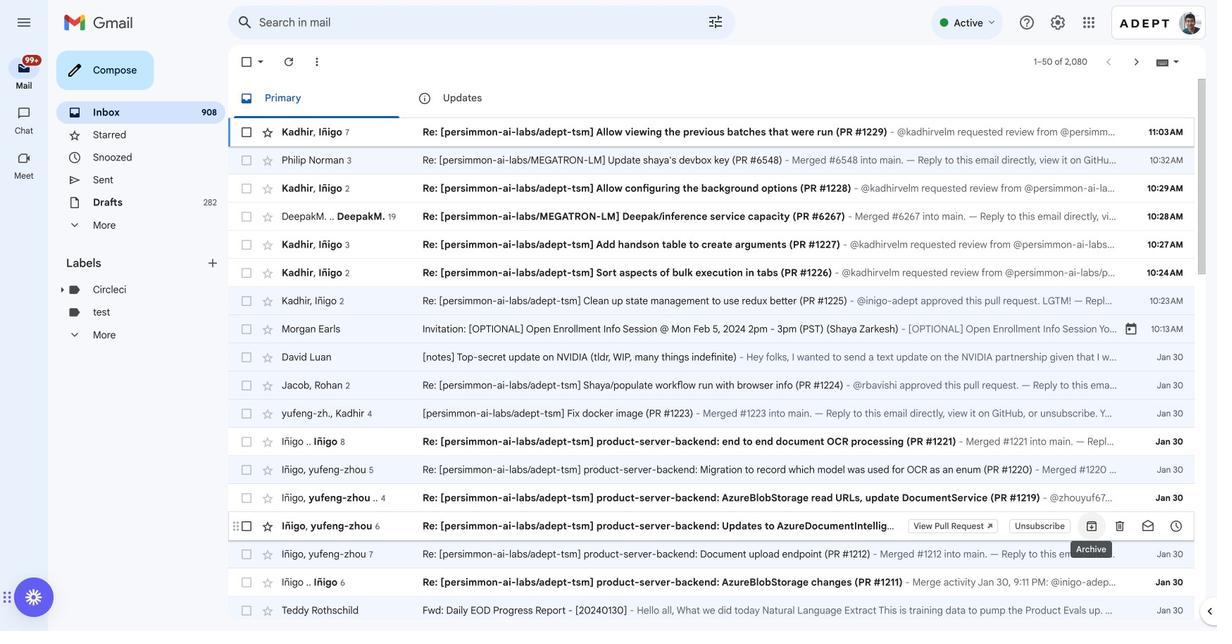 Task type: locate. For each thing, give the bounding box(es) containing it.
18 row from the top
[[228, 597, 1195, 626]]

2 row from the top
[[228, 147, 1195, 175]]

None checkbox
[[240, 55, 254, 69], [240, 125, 254, 139], [240, 154, 254, 168], [240, 266, 254, 280], [240, 323, 254, 337], [240, 351, 254, 365], [240, 407, 254, 421], [240, 435, 254, 449], [240, 548, 254, 562], [240, 55, 254, 69], [240, 125, 254, 139], [240, 154, 254, 168], [240, 266, 254, 280], [240, 323, 254, 337], [240, 351, 254, 365], [240, 407, 254, 421], [240, 435, 254, 449], [240, 548, 254, 562]]

more email options image
[[310, 55, 324, 69]]

older image
[[1130, 55, 1144, 69]]

14 row from the top
[[228, 485, 1195, 513]]

main menu image
[[15, 14, 32, 31]]

3 row from the top
[[228, 175, 1195, 203]]

17 row from the top
[[228, 569, 1195, 597]]

5 row from the top
[[228, 231, 1195, 259]]

main content
[[228, 79, 1195, 632]]

updates tab
[[406, 79, 584, 118]]

heading
[[0, 80, 48, 92], [0, 125, 48, 137], [0, 170, 48, 182], [66, 256, 206, 271]]

search in mail image
[[232, 10, 258, 35]]

toolbar
[[1078, 520, 1190, 534]]

move image
[[7, 590, 12, 607]]

support image
[[1019, 14, 1036, 31]]

select input tool image
[[1172, 56, 1181, 67]]

row
[[228, 118, 1195, 147], [228, 147, 1195, 175], [228, 175, 1195, 203], [228, 203, 1195, 231], [228, 231, 1195, 259], [228, 259, 1195, 287], [228, 287, 1195, 316], [228, 316, 1195, 344], [228, 344, 1195, 372], [228, 372, 1195, 400], [228, 400, 1195, 428], [228, 428, 1195, 456], [228, 456, 1195, 485], [228, 485, 1195, 513], [228, 513, 1195, 541], [228, 541, 1195, 569], [228, 569, 1195, 597], [228, 597, 1195, 626]]

tooltip
[[1071, 535, 1112, 566]]

16 row from the top
[[228, 541, 1195, 569]]

tab list
[[228, 79, 1195, 118]]

8 row from the top
[[228, 316, 1195, 344]]

navigation
[[0, 45, 49, 632]]

settings image
[[1050, 14, 1067, 31]]

12 row from the top
[[228, 428, 1195, 456]]

None checkbox
[[240, 182, 254, 196], [240, 210, 254, 224], [240, 238, 254, 252], [240, 294, 254, 309], [240, 379, 254, 393], [240, 464, 254, 478], [240, 492, 254, 506], [240, 520, 254, 534], [240, 576, 254, 590], [240, 604, 254, 618], [240, 182, 254, 196], [240, 210, 254, 224], [240, 238, 254, 252], [240, 294, 254, 309], [240, 379, 254, 393], [240, 464, 254, 478], [240, 492, 254, 506], [240, 520, 254, 534], [240, 576, 254, 590], [240, 604, 254, 618]]



Task type: describe. For each thing, give the bounding box(es) containing it.
gmail image
[[63, 8, 140, 37]]

13 row from the top
[[228, 456, 1195, 485]]

1 row from the top
[[228, 118, 1195, 147]]

9 row from the top
[[228, 344, 1195, 372]]

Search in mail text field
[[259, 15, 668, 30]]

Search in mail search field
[[228, 6, 735, 39]]

10 row from the top
[[228, 372, 1195, 400]]

advanced search options image
[[702, 8, 730, 36]]

move image
[[2, 590, 7, 607]]

calendar event image
[[1124, 323, 1138, 337]]

15 row from the top
[[228, 513, 1195, 541]]

primary tab
[[228, 79, 405, 118]]

4 row from the top
[[228, 203, 1195, 231]]

record a loom image
[[25, 590, 42, 607]]

7 row from the top
[[228, 287, 1195, 316]]

refresh image
[[282, 55, 296, 69]]

6 row from the top
[[228, 259, 1195, 287]]

11 row from the top
[[228, 400, 1195, 428]]



Task type: vqa. For each thing, say whether or not it's contained in the screenshot.
10th row from the bottom of the page
yes



